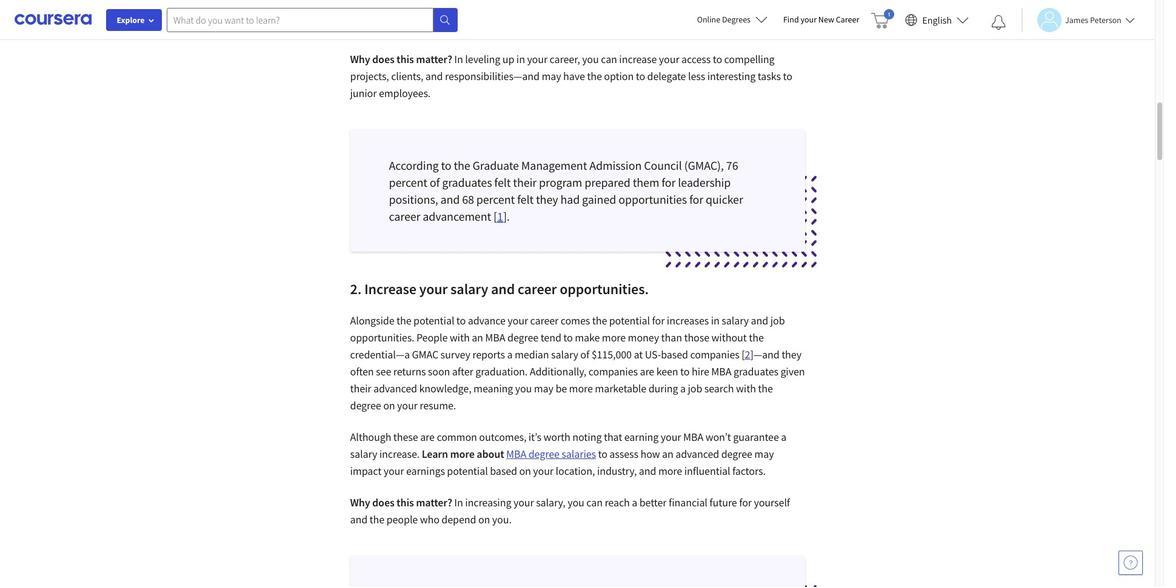 Task type: vqa. For each thing, say whether or not it's contained in the screenshot.
bottom does
yes



Task type: describe. For each thing, give the bounding box(es) containing it.
you inside in leveling up in your career, you can increase your access to compelling projects, clients, and responsibilities—and may have the option to delegate less interesting tasks to junior employees.
[[582, 52, 599, 66]]

explore button
[[106, 9, 162, 31]]

salary up without
[[722, 314, 749, 327]]

can inside in increasing your salary, you can reach a better financial future for yourself and the people who depend on you.
[[587, 495, 603, 509]]

you inside in increasing your salary, you can reach a better financial future for yourself and the people who depend on you.
[[568, 495, 584, 509]]

after
[[452, 364, 473, 378]]

the inside in increasing your salary, you can reach a better financial future for yourself and the people who depend on you.
[[370, 512, 385, 526]]

with inside ]—and they often see returns soon after graduation. additionally, companies are keen to hire mba graduates given their advanced knowledge, meaning you may be more marketable during a job search with the degree on your resume.
[[736, 381, 756, 395]]

to right tasks
[[783, 69, 793, 83]]

salary,
[[536, 495, 566, 509]]

of inside alongside the potential to advance your career comes the potential for increases in salary and job opportunities. people with an mba degree tend to make more money than those without the credential—a gmac survey reports a median salary of $115,000 at us-based companies [
[[581, 347, 590, 361]]

mba inside ]—and they often see returns soon after graduation. additionally, companies are keen to hire mba graduates given their advanced knowledge, meaning you may be more marketable during a job search with the degree on your resume.
[[712, 364, 732, 378]]

factors.
[[733, 464, 766, 478]]

learn
[[422, 447, 448, 461]]

noting
[[573, 430, 602, 444]]

does for the
[[372, 495, 395, 509]]

assess
[[610, 447, 639, 461]]

What do you want to learn? text field
[[167, 8, 434, 32]]

the inside according to the graduate management admission council (gmac), 76 percent of graduates felt their program prepared them for leadership positions, and 68 percent felt they had gained opportunities for quicker career advancement [
[[454, 158, 470, 173]]

graduate
[[473, 158, 519, 173]]

opportunities
[[619, 192, 687, 207]]

advanced inside to assess how an advanced degree may impact your earnings potential based on your location, industry, and more influential factors.
[[676, 447, 719, 461]]

may inside to assess how an advanced degree may impact your earnings potential based on your location, industry, and more influential factors.
[[755, 447, 774, 461]]

responsibilities—and
[[445, 69, 540, 83]]

degree inside alongside the potential to advance your career comes the potential for increases in salary and job opportunities. people with an mba degree tend to make more money than those without the credential—a gmac survey reports a median salary of $115,000 at us-based companies [
[[508, 331, 539, 344]]

]—and
[[750, 347, 780, 361]]

mba degree salaries link
[[506, 447, 596, 461]]

often
[[350, 364, 374, 378]]

online degrees button
[[687, 6, 777, 33]]

this for people
[[397, 495, 414, 509]]

keen
[[657, 364, 678, 378]]

companies inside ]—and they often see returns soon after graduation. additionally, companies are keen to hire mba graduates given their advanced knowledge, meaning you may be more marketable during a job search with the degree on your resume.
[[589, 364, 638, 378]]

find your new career link
[[777, 12, 866, 27]]

returns
[[393, 364, 426, 378]]

median
[[515, 347, 549, 361]]

up
[[503, 52, 514, 66]]

hire
[[692, 364, 709, 378]]

industry,
[[597, 464, 637, 478]]

and inside in increasing your salary, you can reach a better financial future for yourself and the people who depend on you.
[[350, 512, 368, 526]]

these
[[394, 430, 418, 444]]

advanced inside ]—and they often see returns soon after graduation. additionally, companies are keen to hire mba graduates given their advanced knowledge, meaning you may be more marketable during a job search with the degree on your resume.
[[374, 381, 417, 395]]

junior
[[350, 86, 377, 100]]

a inside alongside the potential to advance your career comes the potential for increases in salary and job opportunities. people with an mba degree tend to make more money than those without the credential—a gmac survey reports a median salary of $115,000 at us-based companies [
[[507, 347, 513, 361]]

an inside to assess how an advanced degree may impact your earnings potential based on your location, industry, and more influential factors.
[[662, 447, 674, 461]]

to left advance
[[457, 314, 466, 327]]

depend
[[442, 512, 476, 526]]

credential—a
[[350, 347, 410, 361]]

in increasing your salary, you can reach a better financial future for yourself and the people who depend on you.
[[350, 495, 790, 526]]

in for increasing
[[454, 495, 463, 509]]

of inside according to the graduate management admission council (gmac), 76 percent of graduates felt their program prepared them for leadership positions, and 68 percent felt they had gained opportunities for quicker career advancement [
[[430, 175, 440, 190]]

potential up the money
[[609, 314, 650, 327]]

1 ].
[[497, 209, 510, 224]]

shopping cart: 1 item image
[[872, 9, 895, 29]]

better
[[640, 495, 667, 509]]

new
[[819, 14, 834, 25]]

salary up advance
[[451, 280, 488, 298]]

increase
[[619, 52, 657, 66]]

68
[[462, 192, 474, 207]]

and up advance
[[491, 280, 515, 298]]

alongside the potential to advance your career comes the potential for increases in salary and job opportunities. people with an mba degree tend to make more money than those without the credential—a gmac survey reports a median salary of $115,000 at us-based companies [
[[350, 314, 785, 361]]

prepared
[[585, 175, 631, 190]]

increasing
[[465, 495, 511, 509]]

had
[[561, 192, 580, 207]]

job inside alongside the potential to advance your career comes the potential for increases in salary and job opportunities. people with an mba degree tend to make more money than those without the credential—a gmac survey reports a median salary of $115,000 at us-based companies [
[[771, 314, 785, 327]]

career,
[[550, 52, 580, 66]]

peterson
[[1090, 14, 1122, 25]]

degree down 'it's'
[[529, 447, 560, 461]]

based inside alongside the potential to advance your career comes the potential for increases in salary and job opportunities. people with an mba degree tend to make more money than those without the credential—a gmac survey reports a median salary of $115,000 at us-based companies [
[[661, 347, 688, 361]]

based inside to assess how an advanced degree may impact your earnings potential based on your location, industry, and more influential factors.
[[490, 464, 517, 478]]

compelling
[[724, 52, 775, 66]]

online
[[697, 14, 721, 25]]

your inside ]—and they often see returns soon after graduation. additionally, companies are keen to hire mba graduates given their advanced knowledge, meaning you may be more marketable during a job search with the degree on your resume.
[[397, 398, 418, 412]]

the inside ]—and they often see returns soon after graduation. additionally, companies are keen to hire mba graduates given their advanced knowledge, meaning you may be more marketable during a job search with the degree on your resume.
[[758, 381, 773, 395]]

to inside to assess how an advanced degree may impact your earnings potential based on your location, industry, and more influential factors.
[[598, 447, 608, 461]]

with inside alongside the potential to advance your career comes the potential for increases in salary and job opportunities. people with an mba degree tend to make more money than those without the credential—a gmac survey reports a median salary of $115,000 at us-based companies [
[[450, 331, 470, 344]]

your right find
[[801, 14, 817, 25]]

a inside although these are common outcomes, it's worth noting that earning your mba won't guarantee a salary increase.
[[781, 430, 787, 444]]

have
[[563, 69, 585, 83]]

your left career,
[[527, 52, 548, 66]]

people
[[417, 331, 448, 344]]

yourself
[[754, 495, 790, 509]]

than
[[661, 331, 682, 344]]

for inside in increasing your salary, you can reach a better financial future for yourself and the people who depend on you.
[[739, 495, 752, 509]]

your right increase
[[419, 280, 448, 298]]

delegate
[[647, 69, 686, 83]]

leadership
[[678, 175, 731, 190]]

to right tend
[[564, 331, 573, 344]]

the up the ]—and
[[749, 331, 764, 344]]

on inside in increasing your salary, you can reach a better financial future for yourself and the people who depend on you.
[[478, 512, 490, 526]]

your up "delegate" at the top of the page
[[659, 52, 680, 66]]

graduation.
[[476, 364, 528, 378]]

program
[[539, 175, 582, 190]]

salary inside although these are common outcomes, it's worth noting that earning your mba won't guarantee a salary increase.
[[350, 447, 377, 461]]

the right alongside
[[397, 314, 412, 327]]

alongside
[[350, 314, 395, 327]]

option
[[604, 69, 634, 83]]

0 vertical spatial opportunities.
[[560, 280, 649, 298]]

opportunities. inside alongside the potential to advance your career comes the potential for increases in salary and job opportunities. people with an mba degree tend to make more money than those without the credential—a gmac survey reports a median salary of $115,000 at us-based companies [
[[350, 331, 414, 344]]

companies inside alongside the potential to advance your career comes the potential for increases in salary and job opportunities. people with an mba degree tend to make more money than those without the credential—a gmac survey reports a median salary of $115,000 at us-based companies [
[[690, 347, 740, 361]]

to down 'increase'
[[636, 69, 645, 83]]

increases
[[667, 314, 709, 327]]

1 vertical spatial felt
[[517, 192, 534, 207]]

impact
[[350, 464, 382, 478]]

at
[[634, 347, 643, 361]]

1 link
[[497, 209, 503, 224]]

won't
[[706, 430, 731, 444]]

worth
[[544, 430, 571, 444]]

earnings
[[406, 464, 445, 478]]

]—and they often see returns soon after graduation. additionally, companies are keen to hire mba graduates given their advanced knowledge, meaning you may be more marketable during a job search with the degree on your resume.
[[350, 347, 805, 412]]

your down increase.
[[384, 464, 404, 478]]

they inside ]—and they often see returns soon after graduation. additionally, companies are keen to hire mba graduates given their advanced knowledge, meaning you may be more marketable during a job search with the degree on your resume.
[[782, 347, 802, 361]]

find
[[783, 14, 799, 25]]

for down council on the top
[[662, 175, 676, 190]]

leveling
[[465, 52, 500, 66]]

search
[[705, 381, 734, 395]]

salary up additionally, at the bottom of page
[[551, 347, 578, 361]]

(gmac),
[[684, 158, 724, 173]]

0 horizontal spatial felt
[[494, 175, 511, 190]]

english
[[923, 14, 952, 26]]

matter? for responsibilities—and
[[416, 52, 452, 66]]

who
[[420, 512, 440, 526]]

why for in increasing your salary, you can reach a better financial future for yourself and the people who depend on you.
[[350, 495, 370, 509]]

mba inside alongside the potential to advance your career comes the potential for increases in salary and job opportunities. people with an mba degree tend to make more money than those without the credential—a gmac survey reports a median salary of $115,000 at us-based companies [
[[485, 331, 505, 344]]

1 vertical spatial career
[[518, 280, 557, 298]]

1
[[497, 209, 503, 224]]

their inside according to the graduate management admission council (gmac), 76 percent of graduates felt their program prepared them for leadership positions, and 68 percent felt they had gained opportunities for quicker career advancement [
[[513, 175, 537, 190]]

more inside to assess how an advanced degree may impact your earnings potential based on your location, industry, and more influential factors.
[[659, 464, 682, 478]]

it's
[[529, 430, 542, 444]]

interesting
[[708, 69, 756, 83]]

less
[[688, 69, 705, 83]]

[ inside alongside the potential to advance your career comes the potential for increases in salary and job opportunities. people with an mba degree tend to make more money than those without the credential—a gmac survey reports a median salary of $115,000 at us-based companies [
[[742, 347, 745, 361]]

how
[[641, 447, 660, 461]]

coursera image
[[15, 10, 92, 29]]

your inside in increasing your salary, you can reach a better financial future for yourself and the people who depend on you.
[[514, 495, 534, 509]]

may inside in leveling up in your career, you can increase your access to compelling projects, clients, and responsibilities—and may have the option to delegate less interesting tasks to junior employees.
[[542, 69, 561, 83]]

future
[[710, 495, 737, 509]]



Task type: locate. For each thing, give the bounding box(es) containing it.
may inside ]—and they often see returns soon after graduation. additionally, companies are keen to hire mba graduates given their advanced knowledge, meaning you may be more marketable during a job search with the degree on your resume.
[[534, 381, 554, 395]]

1 horizontal spatial on
[[478, 512, 490, 526]]

0 horizontal spatial percent
[[389, 175, 427, 190]]

and left people
[[350, 512, 368, 526]]

james
[[1066, 14, 1089, 25]]

2 link
[[745, 347, 750, 361]]

james peterson button
[[1022, 8, 1135, 32]]

1 vertical spatial can
[[587, 495, 603, 509]]

an
[[472, 331, 483, 344], [662, 447, 674, 461]]

graduates inside according to the graduate management admission council (gmac), 76 percent of graduates felt their program prepared them for leadership positions, and 68 percent felt they had gained opportunities for quicker career advancement [
[[442, 175, 492, 190]]

1 vertical spatial companies
[[589, 364, 638, 378]]

degree up factors.
[[722, 447, 753, 461]]

0 vertical spatial are
[[640, 364, 654, 378]]

help center image
[[1124, 556, 1138, 570]]

on inside ]—and they often see returns soon after graduation. additionally, companies are keen to hire mba graduates given their advanced knowledge, meaning you may be more marketable during a job search with the degree on your resume.
[[383, 398, 395, 412]]

matter? up clients,
[[416, 52, 452, 66]]

james peterson
[[1066, 14, 1122, 25]]

more
[[602, 331, 626, 344], [569, 381, 593, 395], [450, 447, 475, 461], [659, 464, 682, 478]]

guarantee
[[733, 430, 779, 444]]

although these are common outcomes, it's worth noting that earning your mba won't guarantee a salary increase.
[[350, 430, 787, 461]]

advanced up influential
[[676, 447, 719, 461]]

tasks
[[758, 69, 781, 83]]

in inside in leveling up in your career, you can increase your access to compelling projects, clients, and responsibilities—and may have the option to delegate less interesting tasks to junior employees.
[[517, 52, 525, 66]]

your left the salary,
[[514, 495, 534, 509]]

1 horizontal spatial they
[[782, 347, 802, 361]]

a right the guarantee
[[781, 430, 787, 444]]

1 vertical spatial on
[[519, 464, 531, 478]]

more inside ]—and they often see returns soon after graduation. additionally, companies are keen to hire mba graduates given their advanced knowledge, meaning you may be more marketable during a job search with the degree on your resume.
[[569, 381, 593, 395]]

in up depend
[[454, 495, 463, 509]]

1 horizontal spatial with
[[736, 381, 756, 395]]

career inside alongside the potential to advance your career comes the potential for increases in salary and job opportunities. people with an mba degree tend to make more money than those without the credential—a gmac survey reports a median salary of $115,000 at us-based companies [
[[530, 314, 559, 327]]

learn more about mba degree salaries
[[422, 447, 596, 461]]

and inside in leveling up in your career, you can increase your access to compelling projects, clients, and responsibilities—and may have the option to delegate less interesting tasks to junior employees.
[[426, 69, 443, 83]]

and down how at the bottom right of the page
[[639, 464, 656, 478]]

1 vertical spatial does
[[372, 495, 395, 509]]

graduates inside ]—and they often see returns soon after graduation. additionally, companies are keen to hire mba graduates given their advanced knowledge, meaning you may be more marketable during a job search with the degree on your resume.
[[734, 364, 779, 378]]

english button
[[901, 0, 974, 39]]

does
[[372, 52, 395, 66], [372, 495, 395, 509]]

1 horizontal spatial their
[[513, 175, 537, 190]]

0 horizontal spatial on
[[383, 398, 395, 412]]

show notifications image
[[992, 15, 1006, 30]]

1 horizontal spatial in
[[711, 314, 720, 327]]

matter? up who
[[416, 495, 452, 509]]

a up "graduation."
[[507, 347, 513, 361]]

None search field
[[167, 8, 458, 32]]

may down career,
[[542, 69, 561, 83]]

0 vertical spatial companies
[[690, 347, 740, 361]]

1 vertical spatial why
[[350, 495, 370, 509]]

mba up reports
[[485, 331, 505, 344]]

why does this matter? up people
[[350, 495, 452, 509]]

0 horizontal spatial in
[[517, 52, 525, 66]]

0 vertical spatial this
[[397, 52, 414, 66]]

opportunities.
[[560, 280, 649, 298], [350, 331, 414, 344]]

access
[[682, 52, 711, 66]]

76
[[726, 158, 738, 173]]

0 vertical spatial advanced
[[374, 381, 417, 395]]

an down advance
[[472, 331, 483, 344]]

based down than
[[661, 347, 688, 361]]

0 horizontal spatial [
[[494, 209, 497, 224]]

2 vertical spatial on
[[478, 512, 490, 526]]

0 vertical spatial with
[[450, 331, 470, 344]]

0 vertical spatial an
[[472, 331, 483, 344]]

1 horizontal spatial felt
[[517, 192, 534, 207]]

1 horizontal spatial opportunities.
[[560, 280, 649, 298]]

in leveling up in your career, you can increase your access to compelling projects, clients, and responsibilities—and may have the option to delegate less interesting tasks to junior employees.
[[350, 52, 793, 100]]

percent up 1
[[477, 192, 515, 207]]

comes
[[561, 314, 590, 327]]

2 does from the top
[[372, 495, 395, 509]]

to assess how an advanced degree may impact your earnings potential based on your location, industry, and more influential factors.
[[350, 447, 774, 478]]

graduates up 68 on the left of page
[[442, 175, 492, 190]]

degree up although
[[350, 398, 381, 412]]

1 horizontal spatial job
[[771, 314, 785, 327]]

of
[[430, 175, 440, 190], [581, 347, 590, 361]]

why down impact
[[350, 495, 370, 509]]

common
[[437, 430, 477, 444]]

and inside alongside the potential to advance your career comes the potential for increases in salary and job opportunities. people with an mba degree tend to make more money than those without the credential—a gmac survey reports a median salary of $115,000 at us-based companies [
[[751, 314, 768, 327]]

1 why from the top
[[350, 52, 370, 66]]

opportunities. up comes
[[560, 280, 649, 298]]

are down 'us-'
[[640, 364, 654, 378]]

online degrees
[[697, 14, 751, 25]]

for down leadership
[[690, 192, 704, 207]]

advance
[[468, 314, 506, 327]]

1 in from the top
[[454, 52, 463, 66]]

the up make
[[592, 314, 607, 327]]

0 horizontal spatial based
[[490, 464, 517, 478]]

1 horizontal spatial an
[[662, 447, 674, 461]]

0 vertical spatial their
[[513, 175, 537, 190]]

1 vertical spatial this
[[397, 495, 414, 509]]

this up clients,
[[397, 52, 414, 66]]

in for leveling
[[454, 52, 463, 66]]

that
[[604, 430, 622, 444]]

0 horizontal spatial are
[[420, 430, 435, 444]]

can
[[601, 52, 617, 66], [587, 495, 603, 509]]

$115,000
[[592, 347, 632, 361]]

0 horizontal spatial they
[[536, 192, 558, 207]]

they up given
[[782, 347, 802, 361]]

to inside ]—and they often see returns soon after graduation. additionally, companies are keen to hire mba graduates given their advanced knowledge, meaning you may be more marketable during a job search with the degree on your resume.
[[680, 364, 690, 378]]

0 vertical spatial may
[[542, 69, 561, 83]]

mba down outcomes,
[[506, 447, 527, 461]]

can left reach on the right
[[587, 495, 603, 509]]

percent up positions, in the top left of the page
[[389, 175, 427, 190]]

companies down $115,000
[[589, 364, 638, 378]]

can inside in leveling up in your career, you can increase your access to compelling projects, clients, and responsibilities—and may have the option to delegate less interesting tasks to junior employees.
[[601, 52, 617, 66]]

for right future
[[739, 495, 752, 509]]

2 this from the top
[[397, 495, 414, 509]]

you inside ]—and they often see returns soon after graduation. additionally, companies are keen to hire mba graduates given their advanced knowledge, meaning you may be more marketable during a job search with the degree on your resume.
[[515, 381, 532, 395]]

are
[[640, 364, 654, 378], [420, 430, 435, 444]]

1 vertical spatial may
[[534, 381, 554, 395]]

and right clients,
[[426, 69, 443, 83]]

mba left won't
[[683, 430, 704, 444]]

job inside ]—and they often see returns soon after graduation. additionally, companies are keen to hire mba graduates given their advanced knowledge, meaning you may be more marketable during a job search with the degree on your resume.
[[688, 381, 702, 395]]

in inside alongside the potential to advance your career comes the potential for increases in salary and job opportunities. people with an mba degree tend to make more money than those without the credential—a gmac survey reports a median salary of $115,000 at us-based companies [
[[711, 314, 720, 327]]

gained
[[582, 192, 616, 207]]

with up survey
[[450, 331, 470, 344]]

this up people
[[397, 495, 414, 509]]

1 vertical spatial advanced
[[676, 447, 719, 461]]

why does this matter?
[[350, 52, 452, 66], [350, 495, 452, 509]]

1 vertical spatial an
[[662, 447, 674, 461]]

does up people
[[372, 495, 395, 509]]

projects,
[[350, 69, 389, 83]]

based down learn more about mba degree salaries
[[490, 464, 517, 478]]

0 vertical spatial you
[[582, 52, 599, 66]]

an inside alongside the potential to advance your career comes the potential for increases in salary and job opportunities. people with an mba degree tend to make more money than those without the credential—a gmac survey reports a median salary of $115,000 at us-based companies [
[[472, 331, 483, 344]]

the inside in leveling up in your career, you can increase your access to compelling projects, clients, and responsibilities—and may have the option to delegate less interesting tasks to junior employees.
[[587, 69, 602, 83]]

to left "hire"
[[680, 364, 690, 378]]

their inside ]—and they often see returns soon after graduation. additionally, companies are keen to hire mba graduates given their advanced knowledge, meaning you may be more marketable during a job search with the degree on your resume.
[[350, 381, 371, 395]]

1 does from the top
[[372, 52, 395, 66]]

without
[[712, 331, 747, 344]]

1 vertical spatial you
[[515, 381, 532, 395]]

quicker
[[706, 192, 743, 207]]

in up without
[[711, 314, 720, 327]]

and inside to assess how an advanced degree may impact your earnings potential based on your location, industry, and more influential factors.
[[639, 464, 656, 478]]

1 vertical spatial in
[[711, 314, 720, 327]]

1 matter? from the top
[[416, 52, 452, 66]]

increase
[[364, 280, 417, 298]]

are inside ]—and they often see returns soon after graduation. additionally, companies are keen to hire mba graduates given their advanced knowledge, meaning you may be more marketable during a job search with the degree on your resume.
[[640, 364, 654, 378]]

job down "hire"
[[688, 381, 702, 395]]

a inside in increasing your salary, you can reach a better financial future for yourself and the people who depend on you.
[[632, 495, 637, 509]]

on down see
[[383, 398, 395, 412]]

1 vertical spatial why does this matter?
[[350, 495, 452, 509]]

the left people
[[370, 512, 385, 526]]

0 horizontal spatial with
[[450, 331, 470, 344]]

in inside in increasing your salary, you can reach a better financial future for yourself and the people who depend on you.
[[454, 495, 463, 509]]

are up learn
[[420, 430, 435, 444]]

this for and
[[397, 52, 414, 66]]

degree inside ]—and they often see returns soon after graduation. additionally, companies are keen to hire mba graduates given their advanced knowledge, meaning you may be more marketable during a job search with the degree on your resume.
[[350, 398, 381, 412]]

1 horizontal spatial companies
[[690, 347, 740, 361]]

clients,
[[391, 69, 424, 83]]

degrees
[[722, 14, 751, 25]]

with
[[450, 331, 470, 344], [736, 381, 756, 395]]

0 vertical spatial can
[[601, 52, 617, 66]]

advancement
[[423, 209, 491, 224]]

2 in from the top
[[454, 495, 463, 509]]

1 horizontal spatial graduates
[[734, 364, 779, 378]]

for up than
[[652, 314, 665, 327]]

and inside according to the graduate management admission council (gmac), 76 percent of graduates felt their program prepared them for leadership positions, and 68 percent felt they had gained opportunities for quicker career advancement [
[[441, 192, 460, 207]]

matter? for who
[[416, 495, 452, 509]]

felt
[[494, 175, 511, 190], [517, 192, 534, 207]]

in right up
[[517, 52, 525, 66]]

mba inside although these are common outcomes, it's worth noting that earning your mba won't guarantee a salary increase.
[[683, 430, 704, 444]]

your inside alongside the potential to advance your career comes the potential for increases in salary and job opportunities. people with an mba degree tend to make more money than those without the credential—a gmac survey reports a median salary of $115,000 at us-based companies [
[[508, 314, 528, 327]]

their down graduate
[[513, 175, 537, 190]]

in inside in leveling up in your career, you can increase your access to compelling projects, clients, and responsibilities—and may have the option to delegate less interesting tasks to junior employees.
[[454, 52, 463, 66]]

2 horizontal spatial on
[[519, 464, 531, 478]]

0 vertical spatial does
[[372, 52, 395, 66]]

according to the graduate management admission council (gmac), 76 percent of graduates felt their program prepared them for leadership positions, and 68 percent felt they had gained opportunities for quicker career advancement [
[[389, 158, 743, 224]]

positions,
[[389, 192, 438, 207]]

1 horizontal spatial [
[[742, 347, 745, 361]]

their
[[513, 175, 537, 190], [350, 381, 371, 395]]

your right earning
[[661, 430, 681, 444]]

why up projects,
[[350, 52, 370, 66]]

0 vertical spatial they
[[536, 192, 558, 207]]

earning
[[625, 430, 659, 444]]

the right have
[[587, 69, 602, 83]]

on down learn more about mba degree salaries
[[519, 464, 531, 478]]

1 vertical spatial their
[[350, 381, 371, 395]]

2 vertical spatial career
[[530, 314, 559, 327]]

1 this from the top
[[397, 52, 414, 66]]

1 horizontal spatial based
[[661, 347, 688, 361]]

on down the increasing
[[478, 512, 490, 526]]

1 vertical spatial graduates
[[734, 364, 779, 378]]

are inside although these are common outcomes, it's worth noting that earning your mba won't guarantee a salary increase.
[[420, 430, 435, 444]]

1 vertical spatial matter?
[[416, 495, 452, 509]]

[ left the "]."
[[494, 209, 497, 224]]

1 vertical spatial percent
[[477, 192, 515, 207]]

for inside alongside the potential to advance your career comes the potential for increases in salary and job opportunities. people with an mba degree tend to make more money than those without the credential—a gmac survey reports a median salary of $115,000 at us-based companies [
[[652, 314, 665, 327]]

you up have
[[582, 52, 599, 66]]

0 vertical spatial [
[[494, 209, 497, 224]]

2 vertical spatial may
[[755, 447, 774, 461]]

on inside to assess how an advanced degree may impact your earnings potential based on your location, industry, and more influential factors.
[[519, 464, 531, 478]]

to inside according to the graduate management admission council (gmac), 76 percent of graduates felt their program prepared them for leadership positions, and 68 percent felt they had gained opportunities for quicker career advancement [
[[441, 158, 452, 173]]

0 vertical spatial graduates
[[442, 175, 492, 190]]

0 vertical spatial percent
[[389, 175, 427, 190]]

0 horizontal spatial job
[[688, 381, 702, 395]]

1 vertical spatial [
[[742, 347, 745, 361]]

1 vertical spatial opportunities.
[[350, 331, 414, 344]]

1 vertical spatial of
[[581, 347, 590, 361]]

in
[[454, 52, 463, 66], [454, 495, 463, 509]]

management
[[521, 158, 587, 173]]

0 horizontal spatial companies
[[589, 364, 638, 378]]

the down the ]—and
[[758, 381, 773, 395]]

why does this matter? for clients,
[[350, 52, 452, 66]]

money
[[628, 331, 659, 344]]

more up $115,000
[[602, 331, 626, 344]]

based
[[661, 347, 688, 361], [490, 464, 517, 478]]

potential up people
[[414, 314, 454, 327]]

1 vertical spatial based
[[490, 464, 517, 478]]

2
[[745, 347, 750, 361]]

influential
[[684, 464, 730, 478]]

career inside according to the graduate management admission council (gmac), 76 percent of graduates felt their program prepared them for leadership positions, and 68 percent felt they had gained opportunities for quicker career advancement [
[[389, 209, 421, 224]]

job
[[771, 314, 785, 327], [688, 381, 702, 395]]

degree
[[508, 331, 539, 344], [350, 398, 381, 412], [529, 447, 560, 461], [722, 447, 753, 461]]

people
[[387, 512, 418, 526]]

degree up median
[[508, 331, 539, 344]]

1 vertical spatial job
[[688, 381, 702, 395]]

an right how at the bottom right of the page
[[662, 447, 674, 461]]

you right the salary,
[[568, 495, 584, 509]]

their down often
[[350, 381, 371, 395]]

0 horizontal spatial graduates
[[442, 175, 492, 190]]

0 horizontal spatial an
[[472, 331, 483, 344]]

degree inside to assess how an advanced degree may impact your earnings potential based on your location, industry, and more influential factors.
[[722, 447, 753, 461]]

your left resume. at bottom left
[[397, 398, 418, 412]]

does for clients,
[[372, 52, 395, 66]]

1 horizontal spatial are
[[640, 364, 654, 378]]

0 vertical spatial felt
[[494, 175, 511, 190]]

0 horizontal spatial opportunities.
[[350, 331, 414, 344]]

1 horizontal spatial percent
[[477, 192, 515, 207]]

2 vertical spatial you
[[568, 495, 584, 509]]

1 why does this matter? from the top
[[350, 52, 452, 66]]

additionally,
[[530, 364, 587, 378]]

1 vertical spatial in
[[454, 495, 463, 509]]

0 vertical spatial on
[[383, 398, 395, 412]]

more down how at the bottom right of the page
[[659, 464, 682, 478]]

why for in leveling up in your career, you can increase your access to compelling projects, clients, and responsibilities—and may have the option to delegate less interesting tasks to junior employees.
[[350, 52, 370, 66]]

reports
[[473, 347, 505, 361]]

why does this matter? for the
[[350, 495, 452, 509]]

during
[[649, 381, 678, 395]]

they down program
[[536, 192, 558, 207]]

salary up impact
[[350, 447, 377, 461]]

0 vertical spatial why
[[350, 52, 370, 66]]

2 matter? from the top
[[416, 495, 452, 509]]

0 vertical spatial why does this matter?
[[350, 52, 452, 66]]

you down "graduation."
[[515, 381, 532, 395]]

with right the search
[[736, 381, 756, 395]]

of down make
[[581, 347, 590, 361]]

to right according
[[441, 158, 452, 173]]

in
[[517, 52, 525, 66], [711, 314, 720, 327]]

can up option
[[601, 52, 617, 66]]

and left 68 on the left of page
[[441, 192, 460, 207]]

may left be
[[534, 381, 554, 395]]

0 horizontal spatial advanced
[[374, 381, 417, 395]]

admission
[[590, 158, 642, 173]]

0 horizontal spatial their
[[350, 381, 371, 395]]

0 horizontal spatial of
[[430, 175, 440, 190]]

[ left the ]—and
[[742, 347, 745, 361]]

0 vertical spatial career
[[389, 209, 421, 224]]

in left leveling
[[454, 52, 463, 66]]

knowledge,
[[419, 381, 472, 395]]

those
[[684, 331, 710, 344]]

on
[[383, 398, 395, 412], [519, 464, 531, 478], [478, 512, 490, 526]]

about
[[477, 447, 504, 461]]

location,
[[556, 464, 595, 478]]

graduates down 2 'link'
[[734, 364, 779, 378]]

survey
[[441, 347, 470, 361]]

1 vertical spatial are
[[420, 430, 435, 444]]

2.
[[350, 280, 362, 298]]

why does this matter? up clients,
[[350, 52, 452, 66]]

more right be
[[569, 381, 593, 395]]

they inside according to the graduate management admission council (gmac), 76 percent of graduates felt their program prepared them for leadership positions, and 68 percent felt they had gained opportunities for quicker career advancement [
[[536, 192, 558, 207]]

0 vertical spatial in
[[517, 52, 525, 66]]

to right 'access'
[[713, 52, 722, 66]]

0 vertical spatial based
[[661, 347, 688, 361]]

them
[[633, 175, 659, 190]]

0 vertical spatial of
[[430, 175, 440, 190]]

a inside ]—and they often see returns soon after graduation. additionally, companies are keen to hire mba graduates given their advanced knowledge, meaning you may be more marketable during a job search with the degree on your resume.
[[680, 381, 686, 395]]

potential inside to assess how an advanced degree may impact your earnings potential based on your location, industry, and more influential factors.
[[447, 464, 488, 478]]

2 why does this matter? from the top
[[350, 495, 452, 509]]

1 vertical spatial they
[[782, 347, 802, 361]]

the left graduate
[[454, 158, 470, 173]]

and up the ]—and
[[751, 314, 768, 327]]

more down common
[[450, 447, 475, 461]]

your
[[801, 14, 817, 25], [527, 52, 548, 66], [659, 52, 680, 66], [419, 280, 448, 298], [508, 314, 528, 327], [397, 398, 418, 412], [661, 430, 681, 444], [384, 464, 404, 478], [533, 464, 554, 478], [514, 495, 534, 509]]

you.
[[492, 512, 512, 526]]

[ inside according to the graduate management admission council (gmac), 76 percent of graduates felt their program prepared them for leadership positions, and 68 percent felt they had gained opportunities for quicker career advancement [
[[494, 209, 497, 224]]

0 vertical spatial in
[[454, 52, 463, 66]]

your down 'mba degree salaries' link
[[533, 464, 554, 478]]

2 why from the top
[[350, 495, 370, 509]]

of down according
[[430, 175, 440, 190]]

this
[[397, 52, 414, 66], [397, 495, 414, 509]]

job up the ]—and
[[771, 314, 785, 327]]

1 horizontal spatial of
[[581, 347, 590, 361]]

may down the guarantee
[[755, 447, 774, 461]]

1 vertical spatial with
[[736, 381, 756, 395]]

for
[[662, 175, 676, 190], [690, 192, 704, 207], [652, 314, 665, 327], [739, 495, 752, 509]]

outcomes,
[[479, 430, 527, 444]]

opportunities. up the credential—a in the left bottom of the page
[[350, 331, 414, 344]]

to down that
[[598, 447, 608, 461]]

to
[[713, 52, 722, 66], [636, 69, 645, 83], [783, 69, 793, 83], [441, 158, 452, 173], [457, 314, 466, 327], [564, 331, 573, 344], [680, 364, 690, 378], [598, 447, 608, 461]]

0 vertical spatial job
[[771, 314, 785, 327]]

[
[[494, 209, 497, 224], [742, 347, 745, 361]]

a right during
[[680, 381, 686, 395]]

employees.
[[379, 86, 431, 100]]

marketable
[[595, 381, 647, 395]]

your inside although these are common outcomes, it's worth noting that earning your mba won't guarantee a salary increase.
[[661, 430, 681, 444]]

meaning
[[474, 381, 513, 395]]

see
[[376, 364, 391, 378]]

0 vertical spatial matter?
[[416, 52, 452, 66]]

more inside alongside the potential to advance your career comes the potential for increases in salary and job opportunities. people with an mba degree tend to make more money than those without the credential—a gmac survey reports a median salary of $115,000 at us-based companies [
[[602, 331, 626, 344]]

a right reach on the right
[[632, 495, 637, 509]]

1 horizontal spatial advanced
[[676, 447, 719, 461]]



